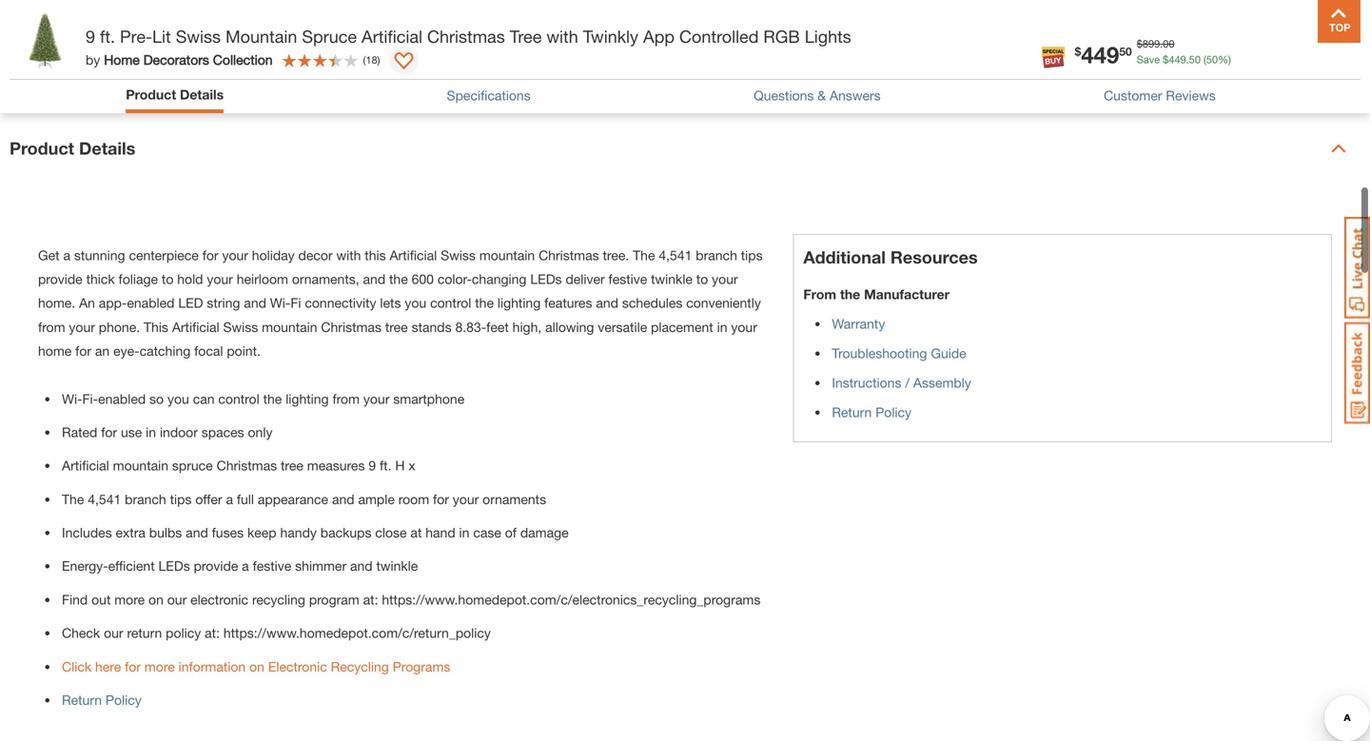 Task type: locate. For each thing, give the bounding box(es) containing it.
0 vertical spatial control
[[430, 295, 472, 311]]

2 horizontal spatial 50
[[1207, 53, 1219, 66]]

program
[[309, 592, 360, 608]]

festive down tree. on the left top of the page
[[609, 271, 648, 287]]

of
[[1054, 67, 1065, 83], [505, 525, 517, 541]]

from up home
[[38, 319, 65, 335]]

twinkle inside get a stunning centerpiece for your holiday decor with this artificial swiss mountain christmas tree. the 4,541 branch tips provide thick foliage to hold your heirloom ornaments, and the 600 color-changing leds deliver festive twinkle to your home. an app-enabled led string and wi-fi connectivity lets you control the lighting features and schedules conveniently from your phone. this artificial swiss mountain christmas tree stands 8.83-feet high, allowing versatile placement in your home for an eye-catching focal point.
[[651, 271, 693, 287]]

at:
[[363, 592, 378, 608], [205, 626, 220, 641]]

this up lets
[[365, 247, 386, 263]]

customer
[[1104, 88, 1163, 104]]

ft. up home
[[100, 26, 115, 47]]

0 vertical spatial product
[[126, 87, 176, 102]]

$ for 899
[[1137, 38, 1143, 50]]

1 horizontal spatial our
[[167, 592, 187, 608]]

0 vertical spatial swiss
[[176, 26, 221, 47]]

handy
[[280, 525, 317, 541]]

tips left offer
[[170, 492, 192, 507]]

0 vertical spatial of
[[1054, 67, 1065, 83]]

1 horizontal spatial branch
[[696, 247, 738, 263]]

1 horizontal spatial the
[[633, 247, 655, 263]]

1 horizontal spatial festive
[[609, 271, 648, 287]]

0 horizontal spatial provide
[[38, 271, 83, 287]]

0 horizontal spatial &
[[818, 88, 826, 104]]

details down by at the left top
[[79, 138, 135, 158]]

( left %)
[[1204, 53, 1207, 66]]

control right can
[[218, 391, 260, 407]]

of right case
[[505, 525, 517, 541]]

wi- up rated
[[62, 391, 82, 407]]

room
[[399, 492, 429, 507]]

1 horizontal spatial lighting
[[498, 295, 541, 311]]

)
[[378, 54, 380, 66]]

here
[[95, 659, 121, 675]]

2 to from the left
[[697, 271, 709, 287]]

lighting up high,
[[498, 295, 541, 311]]

0 vertical spatial leds
[[531, 271, 562, 287]]

$ up purchase.
[[1075, 45, 1082, 58]]

twinkle down close
[[376, 559, 418, 574]]

on down check our return policy at: https://www.homedepot.com/c/return_policy
[[249, 659, 265, 675]]

home
[[38, 343, 72, 359]]

0 vertical spatial &
[[906, 42, 918, 63]]

lit
[[152, 26, 171, 47]]

2 horizontal spatial swiss
[[441, 247, 476, 263]]

1 vertical spatial wi-
[[62, 391, 82, 407]]

extra
[[116, 525, 146, 541]]

0 vertical spatial in
[[717, 319, 728, 335]]

policy down here
[[106, 693, 142, 708]]

0 horizontal spatial you
[[168, 391, 189, 407]]

& for questions
[[818, 88, 826, 104]]

caret image
[[1332, 141, 1347, 156]]

x
[[409, 458, 416, 474]]

0 horizontal spatial in
[[146, 425, 156, 440]]

0 horizontal spatial mountain
[[113, 458, 169, 474]]

hold
[[177, 271, 203, 287]]

electronic
[[268, 659, 327, 675]]

with inside get a stunning centerpiece for your holiday decor with this artificial swiss mountain christmas tree. the 4,541 branch tips provide thick foliage to hold your heirloom ornaments, and the 600 color-changing leds deliver festive twinkle to your home. an app-enabled led string and wi-fi connectivity lets you control the lighting features and schedules conveniently from your phone. this artificial swiss mountain christmas tree stands 8.83-feet high, allowing versatile placement in your home for an eye-catching focal point.
[[337, 247, 361, 263]]

at
[[411, 525, 422, 541]]

changing
[[472, 271, 527, 287]]

0 vertical spatial twinkle
[[651, 271, 693, 287]]

& for free
[[906, 42, 918, 63]]

details down by home decorators collection
[[180, 87, 224, 102]]

the right tree. on the left top of the page
[[633, 247, 655, 263]]

tips up conveniently
[[741, 247, 763, 263]]

with right tree
[[547, 26, 579, 47]]

1 horizontal spatial $
[[1137, 38, 1143, 50]]

1 ( from the left
[[1204, 53, 1207, 66]]

0 horizontal spatial from
[[38, 319, 65, 335]]

to up conveniently
[[697, 271, 709, 287]]

your up heirloom
[[222, 247, 248, 263]]

$
[[1137, 38, 1143, 50], [1075, 45, 1082, 58], [1164, 53, 1169, 66]]

guide
[[931, 345, 967, 361]]

lets
[[380, 295, 401, 311]]

0 horizontal spatial the
[[62, 492, 84, 507]]

at: up https://www.homedepot.com/c/return_policy
[[363, 592, 378, 608]]

festive inside get a stunning centerpiece for your holiday decor with this artificial swiss mountain christmas tree. the 4,541 branch tips provide thick foliage to hold your heirloom ornaments, and the 600 color-changing leds deliver festive twinkle to your home. an app-enabled led string and wi-fi connectivity lets you control the lighting features and schedules conveniently from your phone. this artificial swiss mountain christmas tree stands 8.83-feet high, allowing versatile placement in your home for an eye-catching focal point.
[[609, 271, 648, 287]]

for left an
[[75, 343, 91, 359]]

0 vertical spatial our
[[167, 592, 187, 608]]

and left ample
[[332, 492, 355, 507]]

mountain down fi at the top left
[[262, 319, 318, 335]]

mountain up changing
[[480, 247, 535, 263]]

ornaments,
[[292, 271, 359, 287]]

focal
[[194, 343, 223, 359]]

https://www.homedepot.com/c/electronics_recycling_programs
[[382, 592, 761, 608]]

0 vertical spatial on
[[149, 592, 164, 608]]

your up string
[[207, 271, 233, 287]]

the up includes
[[62, 492, 84, 507]]

1 horizontal spatial 9
[[369, 458, 376, 474]]

connectivity
[[305, 295, 377, 311]]

return
[[127, 626, 162, 641]]

or
[[1104, 42, 1121, 63]]

1 vertical spatial swiss
[[441, 247, 476, 263]]

1 horizontal spatial to
[[697, 271, 709, 287]]

0 horizontal spatial a
[[63, 247, 70, 263]]

warranty link
[[832, 316, 886, 332]]

offer
[[195, 492, 222, 507]]

manufacturer
[[864, 286, 950, 302]]

1 horizontal spatial .
[[1187, 53, 1190, 66]]

4,541 up includes
[[88, 492, 121, 507]]

use
[[121, 425, 142, 440]]

the
[[389, 271, 408, 287], [841, 286, 861, 302], [475, 295, 494, 311], [263, 391, 282, 407]]

policy for topmost return policy link
[[876, 404, 912, 420]]

$ down 00
[[1164, 53, 1169, 66]]

a down keep at bottom
[[242, 559, 249, 574]]

our up policy
[[167, 592, 187, 608]]

of right days
[[1054, 67, 1065, 83]]

specifications button
[[447, 86, 531, 106], [447, 86, 531, 106]]

on up return
[[149, 592, 164, 608]]

0 vertical spatial enabled
[[127, 295, 175, 311]]

product image image
[[14, 10, 76, 71]]

1 vertical spatial of
[[505, 525, 517, 541]]

1 vertical spatial at:
[[205, 626, 220, 641]]

from up measures
[[333, 391, 360, 407]]

2 vertical spatial policy
[[106, 693, 142, 708]]

1 vertical spatial details
[[79, 138, 135, 158]]

from
[[804, 286, 837, 302]]

.
[[1161, 38, 1164, 50], [1187, 53, 1190, 66]]

0 vertical spatial 9
[[86, 26, 95, 47]]

product details down by at the left top
[[10, 138, 135, 158]]

0 vertical spatial provide
[[38, 271, 83, 287]]

policy down %)
[[1211, 67, 1247, 83]]

specifications
[[447, 88, 531, 104]]

ft.
[[100, 26, 115, 47], [380, 458, 392, 474]]

2 ( from the left
[[363, 54, 366, 66]]

return policy link
[[832, 404, 912, 420], [62, 693, 142, 708]]

1 vertical spatial 9
[[369, 458, 376, 474]]

with right decor at left
[[337, 247, 361, 263]]

( left )
[[363, 54, 366, 66]]

a left full at the bottom
[[226, 492, 233, 507]]

this
[[909, 67, 930, 83], [365, 247, 386, 263]]

click
[[62, 659, 91, 675]]

return down instructions
[[832, 404, 872, 420]]

measures
[[307, 458, 365, 474]]

leds down bulbs
[[158, 559, 190, 574]]

1 horizontal spatial mountain
[[262, 319, 318, 335]]

$ inside $ 449 50
[[1075, 45, 1082, 58]]

our
[[167, 592, 187, 608], [104, 626, 123, 641]]

control inside get a stunning centerpiece for your holiday decor with this artificial swiss mountain christmas tree. the 4,541 branch tips provide thick foliage to hold your heirloom ornaments, and the 600 color-changing leds deliver festive twinkle to your home. an app-enabled led string and wi-fi connectivity lets you control the lighting features and schedules conveniently from your phone. this artificial swiss mountain christmas tree stands 8.83-feet high, allowing versatile placement in your home for an eye-catching focal point.
[[430, 295, 472, 311]]

tree
[[385, 319, 408, 335], [281, 458, 304, 474]]

%)
[[1219, 53, 1232, 66]]

on
[[149, 592, 164, 608], [249, 659, 265, 675]]

by
[[86, 52, 100, 68]]

0 horizontal spatial control
[[218, 391, 260, 407]]

1 horizontal spatial of
[[1054, 67, 1065, 83]]

reviews
[[1167, 88, 1216, 104]]

read return policy link
[[1133, 65, 1247, 85]]

includes
[[62, 525, 112, 541]]

warranty
[[832, 316, 886, 332]]

this left item
[[909, 67, 930, 83]]

50 up reviews
[[1207, 53, 1219, 66]]

the 4,541 branch tips offer a full appearance and ample room for your ornaments
[[62, 492, 546, 507]]

0 vertical spatial tree
[[385, 319, 408, 335]]

9 ft. pre-lit swiss mountain spruce artificial christmas tree with twinkly app controlled rgb lights
[[86, 26, 852, 47]]

0 vertical spatial with
[[547, 26, 579, 47]]

1 vertical spatial lighting
[[286, 391, 329, 407]]

ft. left h
[[380, 458, 392, 474]]

mountain down use
[[113, 458, 169, 474]]

top button
[[1318, 0, 1361, 43]]

0 horizontal spatial 50
[[1120, 45, 1133, 58]]

https://www.homedepot.com/c/return_policy
[[224, 626, 491, 641]]

enabled left so
[[98, 391, 146, 407]]

1 horizontal spatial return policy link
[[832, 404, 912, 420]]

0 horizontal spatial with
[[337, 247, 361, 263]]

this
[[144, 319, 168, 335]]

50 left %)
[[1190, 53, 1201, 66]]

1 vertical spatial provide
[[194, 559, 238, 574]]

store
[[1056, 42, 1100, 63]]

from inside get a stunning centerpiece for your holiday decor with this artificial swiss mountain christmas tree. the 4,541 branch tips provide thick foliage to hold your heirloom ornaments, and the 600 color-changing leds deliver festive twinkle to your home. an app-enabled led string and wi-fi connectivity lets you control the lighting features and schedules conveniently from your phone. this artificial swiss mountain christmas tree stands 8.83-feet high, allowing versatile placement in your home for an eye-catching focal point.
[[38, 319, 65, 335]]

branch up extra
[[125, 492, 166, 507]]

provide up electronic
[[194, 559, 238, 574]]

1 vertical spatial the
[[62, 492, 84, 507]]

tree down lets
[[385, 319, 408, 335]]

a inside get a stunning centerpiece for your holiday decor with this artificial swiss mountain christmas tree. the 4,541 branch tips provide thick foliage to hold your heirloom ornaments, and the 600 color-changing leds deliver festive twinkle to your home. an app-enabled led string and wi-fi connectivity lets you control the lighting features and schedules conveniently from your phone. this artificial swiss mountain christmas tree stands 8.83-feet high, allowing versatile placement in your home for an eye-catching focal point.
[[63, 247, 70, 263]]

1 horizontal spatial tips
[[741, 247, 763, 263]]

wi- inside get a stunning centerpiece for your holiday decor with this artificial swiss mountain christmas tree. the 4,541 branch tips provide thick foliage to hold your heirloom ornaments, and the 600 color-changing leds deliver festive twinkle to your home. an app-enabled led string and wi-fi connectivity lets you control the lighting features and schedules conveniently from your phone. this artificial swiss mountain christmas tree stands 8.83-feet high, allowing versatile placement in your home for an eye-catching focal point.
[[270, 295, 291, 311]]

to left hold
[[162, 271, 174, 287]]

this inside get a stunning centerpiece for your holiday decor with this artificial swiss mountain christmas tree. the 4,541 branch tips provide thick foliage to hold your heirloom ornaments, and the 600 color-changing leds deliver festive twinkle to your home. an app-enabled led string and wi-fi connectivity lets you control the lighting features and schedules conveniently from your phone. this artificial swiss mountain christmas tree stands 8.83-feet high, allowing versatile placement in your home for an eye-catching focal point.
[[365, 247, 386, 263]]

product details button
[[126, 85, 224, 109], [126, 85, 224, 105], [0, 110, 1371, 186]]

0 horizontal spatial tips
[[170, 492, 192, 507]]

and
[[363, 271, 386, 287], [244, 295, 266, 311], [596, 295, 619, 311], [332, 492, 355, 507], [186, 525, 208, 541], [350, 559, 373, 574]]

1 horizontal spatial tree
[[385, 319, 408, 335]]

0 vertical spatial details
[[180, 87, 224, 102]]

1 horizontal spatial a
[[226, 492, 233, 507]]

1 horizontal spatial policy
[[876, 404, 912, 420]]

more right out
[[114, 592, 145, 608]]

1 horizontal spatial you
[[405, 295, 427, 311]]

1 vertical spatial enabled
[[98, 391, 146, 407]]

0 vertical spatial a
[[63, 247, 70, 263]]

return down free
[[865, 67, 905, 83]]

wi-fi-enabled so you can control the lighting from your smartphone
[[62, 391, 465, 407]]

leds inside get a stunning centerpiece for your holiday decor with this artificial swiss mountain christmas tree. the 4,541 branch tips provide thick foliage to hold your heirloom ornaments, and the 600 color-changing leds deliver festive twinkle to your home. an app-enabled led string and wi-fi connectivity lets you control the lighting features and schedules conveniently from your phone. this artificial swiss mountain christmas tree stands 8.83-feet high, allowing versatile placement in your home for an eye-catching focal point.
[[531, 271, 562, 287]]

keep
[[248, 525, 277, 541]]

placement
[[651, 319, 714, 335]]

you down 600
[[405, 295, 427, 311]]

return
[[865, 67, 905, 83], [1168, 67, 1208, 83], [832, 404, 872, 420], [62, 693, 102, 708]]

your
[[222, 247, 248, 263], [207, 271, 233, 287], [712, 271, 738, 287], [69, 319, 95, 335], [731, 319, 758, 335], [364, 391, 390, 407], [453, 492, 479, 507]]

provide up home.
[[38, 271, 83, 287]]

product details down decorators
[[126, 87, 224, 102]]

click here for more information on electronic recycling programs link
[[62, 659, 451, 675]]

additional resources
[[804, 247, 978, 267]]

you right so
[[168, 391, 189, 407]]

christmas down connectivity at the left top of the page
[[321, 319, 382, 335]]

get a stunning centerpiece for your holiday decor with this artificial swiss mountain christmas tree. the 4,541 branch tips provide thick foliage to hold your heirloom ornaments, and the 600 color-changing leds deliver festive twinkle to your home. an app-enabled led string and wi-fi connectivity lets you control the lighting features and schedules conveniently from your phone. this artificial swiss mountain christmas tree stands 8.83-feet high, allowing versatile placement in your home for an eye-catching focal point.
[[38, 247, 763, 359]]

and up lets
[[363, 271, 386, 287]]

1 horizontal spatial 449
[[1169, 53, 1187, 66]]

case
[[473, 525, 502, 541]]

an
[[79, 295, 95, 311]]

troubleshooting guide link
[[832, 345, 967, 361]]

in down conveniently
[[717, 319, 728, 335]]

& left answers at top right
[[818, 88, 826, 104]]

backups
[[321, 525, 372, 541]]

the up only
[[263, 391, 282, 407]]

artificial mountain spruce christmas tree measures 9 ft. h x
[[62, 458, 416, 474]]

twinkle
[[651, 271, 693, 287], [376, 559, 418, 574]]

deliver
[[566, 271, 605, 287]]

rated for use in indoor spaces only
[[62, 425, 273, 440]]

policy for bottom return policy link
[[106, 693, 142, 708]]

0 horizontal spatial swiss
[[176, 26, 221, 47]]

0 horizontal spatial policy
[[106, 693, 142, 708]]

& right free
[[906, 42, 918, 63]]

1 horizontal spatial wi-
[[270, 295, 291, 311]]

easy
[[922, 42, 962, 63]]

0 vertical spatial mountain
[[480, 247, 535, 263]]

1 vertical spatial product
[[10, 138, 74, 158]]

return policy down instructions
[[832, 404, 912, 420]]

leds up features
[[531, 271, 562, 287]]

thick
[[86, 271, 115, 287]]

for right here
[[125, 659, 141, 675]]

1 horizontal spatial from
[[333, 391, 360, 407]]

enabled inside get a stunning centerpiece for your holiday decor with this artificial swiss mountain christmas tree. the 4,541 branch tips provide thick foliage to hold your heirloom ornaments, and the 600 color-changing leds deliver festive twinkle to your home. an app-enabled led string and wi-fi connectivity lets you control the lighting features and schedules conveniently from your phone. this artificial swiss mountain christmas tree stands 8.83-feet high, allowing versatile placement in your home for an eye-catching focal point.
[[127, 295, 175, 311]]

at: right policy
[[205, 626, 220, 641]]

our left return
[[104, 626, 123, 641]]

phone.
[[99, 319, 140, 335]]

1 vertical spatial from
[[333, 391, 360, 407]]

9
[[86, 26, 95, 47], [369, 458, 376, 474]]

in
[[717, 319, 728, 335], [146, 425, 156, 440], [459, 525, 470, 541]]

this inside free & easy returns in store or online return this item within 90 days of purchase. read return policy
[[909, 67, 930, 83]]

ornaments
[[483, 492, 546, 507]]

mountain
[[480, 247, 535, 263], [262, 319, 318, 335], [113, 458, 169, 474]]

control down color-
[[430, 295, 472, 311]]

return policy link down here
[[62, 693, 142, 708]]

policy down instructions / assembly link on the bottom of page
[[876, 404, 912, 420]]

& inside free & easy returns in store or online return this item within 90 days of purchase. read return policy
[[906, 42, 918, 63]]

2 horizontal spatial in
[[717, 319, 728, 335]]

festive up recycling
[[253, 559, 292, 574]]

1 horizontal spatial twinkle
[[651, 271, 693, 287]]

4,541 inside get a stunning centerpiece for your holiday decor with this artificial swiss mountain christmas tree. the 4,541 branch tips provide thick foliage to hold your heirloom ornaments, and the 600 color-changing leds deliver festive twinkle to your home. an app-enabled led string and wi-fi connectivity lets you control the lighting features and schedules conveniently from your phone. this artificial swiss mountain christmas tree stands 8.83-feet high, allowing versatile placement in your home for an eye-catching focal point.
[[659, 247, 692, 263]]

9 up by at the left top
[[86, 26, 95, 47]]

90
[[1002, 67, 1017, 83]]

0 horizontal spatial 449
[[1082, 41, 1120, 68]]

feet
[[487, 319, 509, 335]]

1 horizontal spatial 4,541
[[659, 247, 692, 263]]

0 vertical spatial return policy link
[[832, 404, 912, 420]]

449
[[1082, 41, 1120, 68], [1169, 53, 1187, 66]]

0 horizontal spatial (
[[363, 54, 366, 66]]

in left case
[[459, 525, 470, 541]]

tree inside get a stunning centerpiece for your holiday decor with this artificial swiss mountain christmas tree. the 4,541 branch tips provide thick foliage to hold your heirloom ornaments, and the 600 color-changing leds deliver festive twinkle to your home. an app-enabled led string and wi-fi connectivity lets you control the lighting features and schedules conveniently from your phone. this artificial swiss mountain christmas tree stands 8.83-feet high, allowing versatile placement in your home for an eye-catching focal point.
[[385, 319, 408, 335]]

0 horizontal spatial branch
[[125, 492, 166, 507]]

more down return
[[145, 659, 175, 675]]

lighting up measures
[[286, 391, 329, 407]]

customer reviews button
[[1104, 86, 1216, 106], [1104, 86, 1216, 106]]

0 vertical spatial lighting
[[498, 295, 541, 311]]

None field
[[860, 0, 900, 5]]

0 horizontal spatial our
[[104, 626, 123, 641]]

for left use
[[101, 425, 117, 440]]

0 vertical spatial tips
[[741, 247, 763, 263]]

branch up conveniently
[[696, 247, 738, 263]]

1 vertical spatial this
[[365, 247, 386, 263]]

4,541
[[659, 247, 692, 263], [88, 492, 121, 507]]

policy inside free & easy returns in store or online return this item within 90 days of purchase. read return policy
[[1211, 67, 1247, 83]]

1 vertical spatial ft.
[[380, 458, 392, 474]]

return policy down here
[[62, 693, 142, 708]]

in right use
[[146, 425, 156, 440]]

leds
[[531, 271, 562, 287], [158, 559, 190, 574]]

swiss up point.
[[223, 319, 258, 335]]

0 vertical spatial branch
[[696, 247, 738, 263]]

1 vertical spatial in
[[146, 425, 156, 440]]

and down heirloom
[[244, 295, 266, 311]]



Task type: describe. For each thing, give the bounding box(es) containing it.
pre-
[[120, 26, 152, 47]]

eye-
[[113, 343, 140, 359]]

programs
[[393, 659, 451, 675]]

0 horizontal spatial festive
[[253, 559, 292, 574]]

smartphone
[[393, 391, 465, 407]]

collection
[[213, 52, 273, 68]]

return policy for bottom return policy link
[[62, 693, 142, 708]]

find out more on our electronic recycling program at: https://www.homedepot.com/c/electronics_recycling_programs
[[62, 592, 761, 608]]

christmas left tree
[[427, 26, 505, 47]]

$ for 449
[[1075, 45, 1082, 58]]

( inside "$ 899 . 00 save $ 449 . 50 ( 50 %)"
[[1204, 53, 1207, 66]]

600
[[412, 271, 434, 287]]

1 vertical spatial you
[[168, 391, 189, 407]]

returns
[[966, 42, 1031, 63]]

online
[[1126, 42, 1179, 63]]

string
[[207, 295, 240, 311]]

0 horizontal spatial leds
[[158, 559, 190, 574]]

assembly
[[914, 375, 972, 391]]

spruce
[[302, 26, 357, 47]]

tree
[[510, 26, 542, 47]]

bulbs
[[149, 525, 182, 541]]

energy-
[[62, 559, 108, 574]]

click here for more information on electronic recycling programs
[[62, 659, 451, 675]]

0 horizontal spatial .
[[1161, 38, 1164, 50]]

instructions
[[832, 375, 902, 391]]

lighting inside get a stunning centerpiece for your holiday decor with this artificial swiss mountain christmas tree. the 4,541 branch tips provide thick foliage to hold your heirloom ornaments, and the 600 color-changing leds deliver festive twinkle to your home. an app-enabled led string and wi-fi connectivity lets you control the lighting features and schedules conveniently from your phone. this artificial swiss mountain christmas tree stands 8.83-feet high, allowing versatile placement in your home for an eye-catching focal point.
[[498, 295, 541, 311]]

indoor
[[160, 425, 198, 440]]

in
[[1036, 42, 1051, 63]]

1 vertical spatial mountain
[[262, 319, 318, 335]]

your up case
[[453, 492, 479, 507]]

artificial down led at the top of the page
[[172, 319, 220, 335]]

this for centerpiece
[[365, 247, 386, 263]]

0 horizontal spatial details
[[79, 138, 135, 158]]

conveniently
[[687, 295, 761, 311]]

your down conveniently
[[731, 319, 758, 335]]

1 horizontal spatial swiss
[[223, 319, 258, 335]]

your left smartphone
[[364, 391, 390, 407]]

instructions / assembly
[[832, 375, 972, 391]]

0 horizontal spatial of
[[505, 525, 517, 541]]

troubleshooting guide
[[832, 345, 967, 361]]

1 vertical spatial our
[[104, 626, 123, 641]]

find
[[62, 592, 88, 608]]

additional
[[804, 247, 886, 267]]

recycling
[[331, 659, 389, 675]]

you inside get a stunning centerpiece for your holiday decor with this artificial swiss mountain christmas tree. the 4,541 branch tips provide thick foliage to hold your heirloom ornaments, and the 600 color-changing leds deliver festive twinkle to your home. an app-enabled led string and wi-fi connectivity lets you control the lighting features and schedules conveniently from your phone. this artificial swiss mountain christmas tree stands 8.83-feet high, allowing versatile placement in your home for an eye-catching focal point.
[[405, 295, 427, 311]]

by home decorators collection
[[86, 52, 273, 68]]

provide inside get a stunning centerpiece for your holiday decor with this artificial swiss mountain christmas tree. the 4,541 branch tips provide thick foliage to hold your heirloom ornaments, and the 600 color-changing leds deliver festive twinkle to your home. an app-enabled led string and wi-fi connectivity lets you control the lighting features and schedules conveniently from your phone. this artificial swiss mountain christmas tree stands 8.83-feet high, allowing versatile placement in your home for an eye-catching focal point.
[[38, 271, 83, 287]]

rated
[[62, 425, 97, 440]]

artificial down rated
[[62, 458, 109, 474]]

an
[[95, 343, 110, 359]]

the left 600
[[389, 271, 408, 287]]

0 horizontal spatial 4,541
[[88, 492, 121, 507]]

your up conveniently
[[712, 271, 738, 287]]

tips inside get a stunning centerpiece for your holiday decor with this artificial swiss mountain christmas tree. the 4,541 branch tips provide thick foliage to hold your heirloom ornaments, and the 600 color-changing leds deliver festive twinkle to your home. an app-enabled led string and wi-fi connectivity lets you control the lighting features and schedules conveniently from your phone. this artificial swiss mountain christmas tree stands 8.83-feet high, allowing versatile placement in your home for an eye-catching focal point.
[[741, 247, 763, 263]]

1 vertical spatial control
[[218, 391, 260, 407]]

includes extra bulbs and fuses keep handy backups close at hand in case of damage
[[62, 525, 569, 541]]

899
[[1143, 38, 1161, 50]]

2 vertical spatial a
[[242, 559, 249, 574]]

for up hold
[[202, 247, 219, 263]]

foliage
[[119, 271, 158, 287]]

heirloom
[[237, 271, 288, 287]]

0 horizontal spatial 9
[[86, 26, 95, 47]]

customer reviews
[[1104, 88, 1216, 104]]

christmas up deliver
[[539, 247, 599, 263]]

/
[[906, 375, 910, 391]]

return down click
[[62, 693, 102, 708]]

1 vertical spatial return policy link
[[62, 693, 142, 708]]

out
[[92, 592, 111, 608]]

and left fuses
[[186, 525, 208, 541]]

spruce
[[172, 458, 213, 474]]

stands
[[412, 319, 452, 335]]

2 horizontal spatial $
[[1164, 53, 1169, 66]]

schedules
[[622, 295, 683, 311]]

return up reviews
[[1168, 67, 1208, 83]]

point.
[[227, 343, 261, 359]]

controlled
[[680, 26, 759, 47]]

1 horizontal spatial provide
[[194, 559, 238, 574]]

1 horizontal spatial 50
[[1190, 53, 1201, 66]]

stunning
[[74, 247, 125, 263]]

catching
[[140, 343, 191, 359]]

of inside free & easy returns in store or online return this item within 90 days of purchase. read return policy
[[1054, 67, 1065, 83]]

2 vertical spatial mountain
[[113, 458, 169, 474]]

1 to from the left
[[162, 271, 174, 287]]

1 horizontal spatial in
[[459, 525, 470, 541]]

mountain
[[226, 26, 297, 47]]

1 horizontal spatial with
[[547, 26, 579, 47]]

2 horizontal spatial mountain
[[480, 247, 535, 263]]

1 vertical spatial a
[[226, 492, 233, 507]]

1 vertical spatial on
[[249, 659, 265, 675]]

energy-efficient leds provide a festive shimmer and twinkle
[[62, 559, 418, 574]]

1 horizontal spatial at:
[[363, 592, 378, 608]]

your down an
[[69, 319, 95, 335]]

return policy for topmost return policy link
[[832, 404, 912, 420]]

information
[[179, 659, 246, 675]]

free & easy returns in store or online return this item within 90 days of purchase. read return policy
[[865, 42, 1247, 83]]

so
[[150, 391, 164, 407]]

0 horizontal spatial at:
[[205, 626, 220, 641]]

read
[[1133, 67, 1164, 83]]

0 horizontal spatial wi-
[[62, 391, 82, 407]]

for right room on the left bottom of page
[[433, 492, 449, 507]]

hand
[[426, 525, 456, 541]]

tree.
[[603, 247, 629, 263]]

close
[[375, 525, 407, 541]]

free
[[865, 42, 901, 63]]

50 inside $ 449 50
[[1120, 45, 1133, 58]]

1 vertical spatial product details
[[10, 138, 135, 158]]

and up 'versatile'
[[596, 295, 619, 311]]

0 horizontal spatial twinkle
[[376, 559, 418, 574]]

the right from
[[841, 286, 861, 302]]

check
[[62, 626, 100, 641]]

449 inside "$ 899 . 00 save $ 449 . 50 ( 50 %)"
[[1169, 53, 1187, 66]]

christmas up full at the bottom
[[217, 458, 277, 474]]

led
[[178, 295, 203, 311]]

color-
[[438, 271, 472, 287]]

save
[[1137, 53, 1161, 66]]

in inside get a stunning centerpiece for your holiday decor with this artificial swiss mountain christmas tree. the 4,541 branch tips provide thick foliage to hold your heirloom ornaments, and the 600 color-changing leds deliver festive twinkle to your home. an app-enabled led string and wi-fi connectivity lets you control the lighting features and schedules conveniently from your phone. this artificial swiss mountain christmas tree stands 8.83-feet high, allowing versatile placement in your home for an eye-catching focal point.
[[717, 319, 728, 335]]

get
[[38, 247, 60, 263]]

home.
[[38, 295, 75, 311]]

can
[[193, 391, 215, 407]]

this for returns
[[909, 67, 930, 83]]

app-
[[99, 295, 127, 311]]

app
[[644, 26, 675, 47]]

the up feet
[[475, 295, 494, 311]]

0 horizontal spatial ft.
[[100, 26, 115, 47]]

feedback link image
[[1345, 322, 1371, 425]]

item
[[934, 67, 959, 83]]

efficient
[[108, 559, 155, 574]]

fuses
[[212, 525, 244, 541]]

the inside get a stunning centerpiece for your holiday decor with this artificial swiss mountain christmas tree. the 4,541 branch tips provide thick foliage to hold your heirloom ornaments, and the 600 color-changing leds deliver festive twinkle to your home. an app-enabled led string and wi-fi connectivity lets you control the lighting features and schedules conveniently from your phone. this artificial swiss mountain christmas tree stands 8.83-feet high, allowing versatile placement in your home for an eye-catching focal point.
[[633, 247, 655, 263]]

artificial up 600
[[390, 247, 437, 263]]

0 horizontal spatial product
[[10, 138, 74, 158]]

holiday
[[252, 247, 295, 263]]

1 vertical spatial more
[[145, 659, 175, 675]]

0 horizontal spatial lighting
[[286, 391, 329, 407]]

artificial up )
[[362, 26, 423, 47]]

and down backups
[[350, 559, 373, 574]]

recycling
[[252, 592, 306, 608]]

from the manufacturer
[[804, 286, 950, 302]]

0 vertical spatial more
[[114, 592, 145, 608]]

branch inside get a stunning centerpiece for your holiday decor with this artificial swiss mountain christmas tree. the 4,541 branch tips provide thick foliage to hold your heirloom ornaments, and the 600 color-changing leds deliver festive twinkle to your home. an app-enabled led string and wi-fi connectivity lets you control the lighting features and schedules conveniently from your phone. this artificial swiss mountain christmas tree stands 8.83-feet high, allowing versatile placement in your home for an eye-catching focal point.
[[696, 247, 738, 263]]

live chat image
[[1345, 217, 1371, 319]]

1 horizontal spatial details
[[180, 87, 224, 102]]

0 horizontal spatial tree
[[281, 458, 304, 474]]

0 vertical spatial product details
[[126, 87, 224, 102]]

1 horizontal spatial product
[[126, 87, 176, 102]]

instructions / assembly link
[[832, 375, 972, 391]]

high,
[[513, 319, 542, 335]]

1 horizontal spatial ft.
[[380, 458, 392, 474]]

8.83-
[[456, 319, 487, 335]]

display image
[[395, 52, 414, 71]]

1 vertical spatial branch
[[125, 492, 166, 507]]



Task type: vqa. For each thing, say whether or not it's contained in the screenshot.
Air Comp & Tools "image"
no



